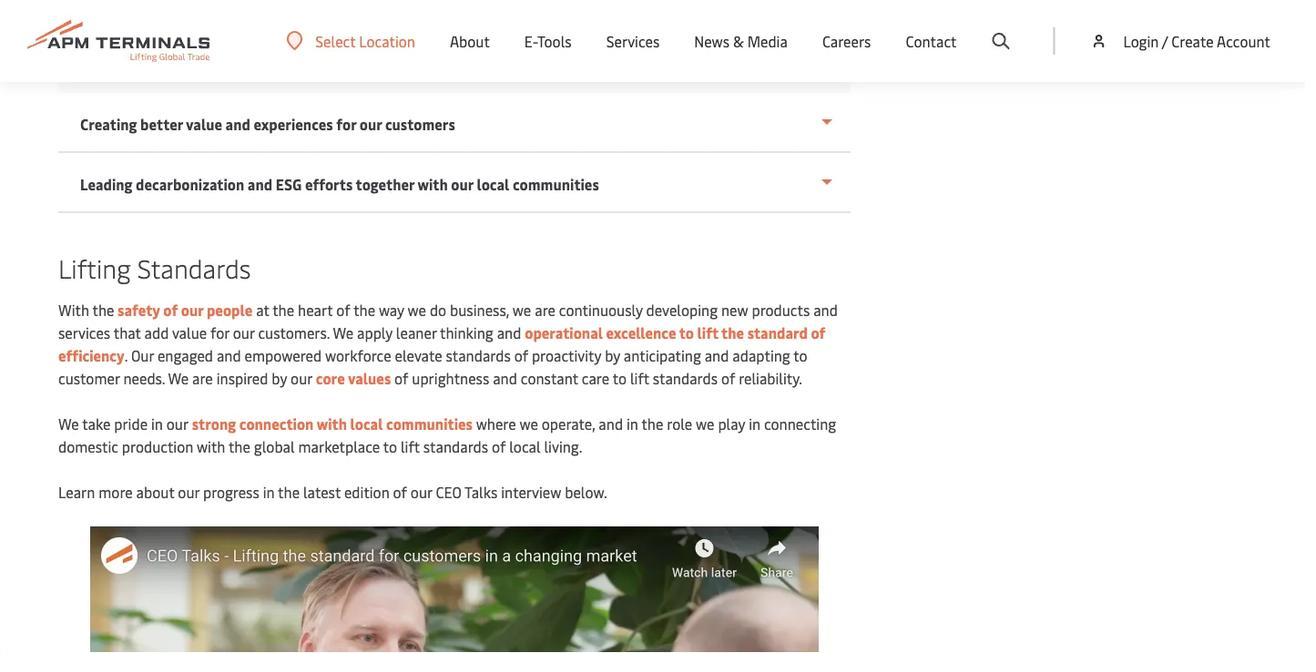 Task type: locate. For each thing, give the bounding box(es) containing it.
local up marketplace
[[350, 414, 383, 434]]

0 vertical spatial communities
[[513, 174, 599, 194]]

0 vertical spatial we
[[333, 323, 354, 343]]

local down where
[[509, 437, 541, 456]]

1 vertical spatial by
[[272, 369, 287, 388]]

with up marketplace
[[317, 414, 347, 434]]

are right the who
[[225, 26, 246, 46]]

of inside . our engaged and empowered workforce elevate standards of proactivity by anticipating and adapting to customer needs. we are inspired by our
[[514, 346, 528, 365]]

2 vertical spatial standards
[[423, 437, 488, 456]]

1 horizontal spatial for
[[336, 114, 356, 134]]

to down standard
[[794, 346, 808, 365]]

our
[[131, 346, 154, 365]]

business,
[[450, 300, 509, 320]]

1 vertical spatial we
[[168, 369, 189, 388]]

people left the at
[[207, 300, 253, 320]]

1 horizontal spatial with
[[317, 414, 347, 434]]

1 horizontal spatial people
[[207, 300, 253, 320]]

local down creating better value and experiences for our customers dropdown button
[[477, 174, 510, 194]]

about
[[450, 31, 490, 51]]

lift right marketplace
[[401, 437, 420, 456]]

who
[[193, 26, 221, 46]]

0 horizontal spatial with
[[197, 437, 225, 456]]

lift inside where we operate, and in the role we play in connecting domestic production with the global marketplace to lift standards of local living.
[[401, 437, 420, 456]]

1 horizontal spatial by
[[605, 346, 620, 365]]

our
[[360, 114, 382, 134], [451, 174, 474, 194], [181, 300, 204, 320], [233, 323, 255, 343], [291, 369, 312, 388], [166, 414, 189, 434], [178, 482, 200, 502], [411, 482, 432, 502]]

customers
[[385, 114, 455, 134]]

interview
[[501, 482, 561, 502]]

core values link
[[316, 369, 391, 388]]

we
[[333, 323, 354, 343], [168, 369, 189, 388], [58, 414, 79, 434]]

for
[[336, 114, 356, 134], [211, 323, 229, 343]]

0 vertical spatial for
[[336, 114, 356, 134]]

thinking
[[440, 323, 494, 343]]

to inside . our engaged and empowered workforce elevate standards of proactivity by anticipating and adapting to customer needs. we are inspired by our
[[794, 346, 808, 365]]

0 horizontal spatial lift
[[401, 437, 420, 456]]

of inside at the heart of the way we do business, we are continuously developing new products and services that add value for our customers. we apply leaner thinking and
[[336, 300, 350, 320]]

and right operate,
[[599, 414, 623, 434]]

add
[[144, 323, 169, 343]]

the left role
[[642, 414, 664, 434]]

the right meet
[[118, 26, 141, 46]]

services
[[606, 31, 660, 51]]

lift
[[697, 323, 719, 343], [630, 369, 649, 388], [401, 437, 420, 456]]

with
[[418, 174, 448, 194], [317, 414, 347, 434], [197, 437, 225, 456]]

we down engaged
[[168, 369, 189, 388]]

1 vertical spatial lift
[[630, 369, 649, 388]]

latest
[[303, 482, 341, 502]]

constant
[[521, 369, 578, 388]]

2 vertical spatial lift
[[401, 437, 420, 456]]

1 vertical spatial local
[[350, 414, 383, 434]]

0 vertical spatial lift
[[697, 323, 719, 343]]

way
[[379, 300, 404, 320]]

are
[[225, 26, 246, 46], [535, 300, 556, 320], [192, 369, 213, 388]]

a
[[302, 26, 310, 46]]

meet the people who are making a difference...
[[80, 26, 395, 46]]

for inside dropdown button
[[336, 114, 356, 134]]

safety
[[118, 300, 160, 320]]

select location
[[315, 31, 415, 51]]

with down strong
[[197, 437, 225, 456]]

we inside . our engaged and empowered workforce elevate standards of proactivity by anticipating and adapting to customer needs. we are inspired by our
[[168, 369, 189, 388]]

e-tools
[[525, 31, 572, 51]]

by up care in the bottom left of the page
[[605, 346, 620, 365]]

by down empowered
[[272, 369, 287, 388]]

standards up ceo
[[423, 437, 488, 456]]

value up engaged
[[172, 323, 207, 343]]

0 horizontal spatial for
[[211, 323, 229, 343]]

in up production
[[151, 414, 163, 434]]

news & media button
[[695, 0, 788, 82]]

creating
[[80, 114, 137, 134]]

lift down developing
[[697, 323, 719, 343]]

continuously
[[559, 300, 643, 320]]

0 horizontal spatial people
[[144, 26, 190, 46]]

esg
[[276, 174, 302, 194]]

pride
[[114, 414, 148, 434]]

heart
[[298, 300, 333, 320]]

core
[[316, 369, 345, 388]]

2 vertical spatial with
[[197, 437, 225, 456]]

0 horizontal spatial communities
[[386, 414, 473, 434]]

where
[[476, 414, 516, 434]]

our left the customers
[[360, 114, 382, 134]]

values
[[348, 369, 391, 388]]

for inside at the heart of the way we do business, we are continuously developing new products and services that add value for our customers. we apply leaner thinking and
[[211, 323, 229, 343]]

we take pride in our strong connection with local communities
[[58, 414, 473, 434]]

leading decarbonization and esg efforts together with our local communities button
[[58, 153, 851, 213]]

that
[[114, 323, 141, 343]]

2 horizontal spatial with
[[418, 174, 448, 194]]

to right marketplace
[[383, 437, 397, 456]]

are up operational
[[535, 300, 556, 320]]

.
[[125, 346, 128, 365]]

of down where
[[492, 437, 506, 456]]

of right standard
[[811, 323, 826, 343]]

for right the experiences
[[336, 114, 356, 134]]

customer
[[58, 369, 120, 388]]

people left the who
[[144, 26, 190, 46]]

are down engaged
[[192, 369, 213, 388]]

select
[[315, 31, 356, 51]]

of down elevate at the left of the page
[[395, 369, 409, 388]]

value right 'better'
[[186, 114, 222, 134]]

of right heart
[[336, 300, 350, 320]]

2 vertical spatial are
[[192, 369, 213, 388]]

local inside dropdown button
[[477, 174, 510, 194]]

0 vertical spatial with
[[418, 174, 448, 194]]

our left core
[[291, 369, 312, 388]]

1 vertical spatial value
[[172, 323, 207, 343]]

in right progress
[[263, 482, 275, 502]]

meet
[[80, 26, 115, 46]]

the right with at left top
[[92, 300, 114, 320]]

0 vertical spatial by
[[605, 346, 620, 365]]

1 horizontal spatial we
[[168, 369, 189, 388]]

with right together
[[418, 174, 448, 194]]

0 horizontal spatial by
[[272, 369, 287, 388]]

2 vertical spatial local
[[509, 437, 541, 456]]

0 vertical spatial value
[[186, 114, 222, 134]]

to inside operational excellence to lift the standard of efficiency
[[679, 323, 694, 343]]

careers
[[823, 31, 871, 51]]

customers.
[[258, 323, 330, 343]]

living.
[[544, 437, 583, 456]]

0 vertical spatial standards
[[446, 346, 511, 365]]

and
[[226, 114, 250, 134], [248, 174, 273, 194], [814, 300, 838, 320], [497, 323, 521, 343], [217, 346, 241, 365], [705, 346, 729, 365], [493, 369, 517, 388], [599, 414, 623, 434]]

0 vertical spatial local
[[477, 174, 510, 194]]

standards inside where we operate, and in the role we play in connecting domestic production with the global marketplace to lift standards of local living.
[[423, 437, 488, 456]]

and left the experiences
[[226, 114, 250, 134]]

of up constant
[[514, 346, 528, 365]]

news & media
[[695, 31, 788, 51]]

2 horizontal spatial we
[[333, 323, 354, 343]]

we left do
[[408, 300, 426, 320]]

of
[[163, 300, 178, 320], [336, 300, 350, 320], [811, 323, 826, 343], [514, 346, 528, 365], [395, 369, 409, 388], [721, 369, 735, 388], [492, 437, 506, 456], [393, 482, 407, 502]]

lift down "anticipating"
[[630, 369, 649, 388]]

leaner
[[396, 323, 437, 343]]

1 vertical spatial are
[[535, 300, 556, 320]]

the
[[118, 26, 141, 46], [92, 300, 114, 320], [273, 300, 294, 320], [354, 300, 375, 320], [722, 323, 744, 343], [642, 414, 664, 434], [229, 437, 250, 456], [278, 482, 300, 502]]

developing
[[646, 300, 718, 320]]

workforce
[[325, 346, 391, 365]]

news
[[695, 31, 730, 51]]

we right role
[[696, 414, 715, 434]]

2 horizontal spatial are
[[535, 300, 556, 320]]

1 vertical spatial for
[[211, 323, 229, 343]]

to
[[679, 323, 694, 343], [794, 346, 808, 365], [613, 369, 627, 388], [383, 437, 397, 456]]

1 vertical spatial communities
[[386, 414, 473, 434]]

progress
[[203, 482, 259, 502]]

we left take
[[58, 414, 79, 434]]

do
[[430, 300, 447, 320]]

standards down "anticipating"
[[653, 369, 718, 388]]

for up engaged
[[211, 323, 229, 343]]

1 horizontal spatial communities
[[513, 174, 599, 194]]

the down strong
[[229, 437, 250, 456]]

1 vertical spatial with
[[317, 414, 347, 434]]

standards down thinking
[[446, 346, 511, 365]]

2 horizontal spatial lift
[[697, 323, 719, 343]]

create
[[1172, 31, 1214, 51]]

0 horizontal spatial are
[[192, 369, 213, 388]]

we
[[408, 300, 426, 320], [513, 300, 531, 320], [520, 414, 538, 434], [696, 414, 715, 434]]

operational excellence to lift the standard of efficiency
[[58, 323, 826, 365]]

we up workforce
[[333, 323, 354, 343]]

e-tools button
[[525, 0, 572, 82]]

we right the business,
[[513, 300, 531, 320]]

ceo
[[436, 482, 462, 502]]

to down developing
[[679, 323, 694, 343]]

efforts
[[305, 174, 353, 194]]

anticipating
[[624, 346, 701, 365]]

0 vertical spatial are
[[225, 26, 246, 46]]

operational excellence to lift the standard of efficiency link
[[58, 323, 826, 365]]

with inside where we operate, and in the role we play in connecting domestic production with the global marketplace to lift standards of local living.
[[197, 437, 225, 456]]

with
[[58, 300, 89, 320]]

communities inside dropdown button
[[513, 174, 599, 194]]

our up empowered
[[233, 323, 255, 343]]

together
[[356, 174, 415, 194]]

lifting
[[58, 250, 131, 285]]

media
[[748, 31, 788, 51]]

the left latest
[[278, 482, 300, 502]]

services
[[58, 323, 110, 343]]

meet the people who are making a difference... link
[[80, 26, 395, 46]]

are inside at the heart of the way we do business, we are continuously developing new products and services that add value for our customers. we apply leaner thinking and
[[535, 300, 556, 320]]

reliability.
[[739, 369, 803, 388]]

2 vertical spatial we
[[58, 414, 79, 434]]

the down new
[[722, 323, 744, 343]]

communities for leading decarbonization and esg efforts together with our local communities
[[513, 174, 599, 194]]

making
[[249, 26, 299, 46]]



Task type: vqa. For each thing, say whether or not it's contained in the screenshot.
the bottommost or
no



Task type: describe. For each thing, give the bounding box(es) containing it.
at the heart of the way we do business, we are continuously developing new products and services that add value for our customers. we apply leaner thinking and
[[58, 300, 838, 343]]

the up apply
[[354, 300, 375, 320]]

account
[[1217, 31, 1271, 51]]

are inside . our engaged and empowered workforce elevate standards of proactivity by anticipating and adapting to customer needs. we are inspired by our
[[192, 369, 213, 388]]

needs.
[[123, 369, 165, 388]]

talks
[[465, 482, 498, 502]]

contact button
[[906, 0, 957, 82]]

contact
[[906, 31, 957, 51]]

apply
[[357, 323, 393, 343]]

our up production
[[166, 414, 189, 434]]

e-
[[525, 31, 538, 51]]

/
[[1162, 31, 1168, 51]]

below.
[[565, 482, 607, 502]]

1 vertical spatial people
[[207, 300, 253, 320]]

edition
[[344, 482, 390, 502]]

of inside where we operate, and in the role we play in connecting domestic production with the global marketplace to lift standards of local living.
[[492, 437, 506, 456]]

of down adapting
[[721, 369, 735, 388]]

uprightness
[[412, 369, 489, 388]]

excellence
[[606, 323, 676, 343]]

standard
[[748, 323, 808, 343]]

we right where
[[520, 414, 538, 434]]

1 horizontal spatial lift
[[630, 369, 649, 388]]

local for with
[[350, 414, 383, 434]]

strong
[[192, 414, 236, 434]]

creating better value and experiences for our customers button
[[58, 93, 851, 153]]

core values of uprightness and constant care to lift standards of reliability.
[[316, 369, 803, 388]]

leading
[[80, 174, 133, 194]]

local inside where we operate, and in the role we play in connecting domestic production with the global marketplace to lift standards of local living.
[[509, 437, 541, 456]]

and left constant
[[493, 369, 517, 388]]

inspired
[[217, 369, 268, 388]]

engaged
[[158, 346, 213, 365]]

our left ceo
[[411, 482, 432, 502]]

with the safety of our people
[[58, 300, 253, 320]]

take
[[82, 414, 111, 434]]

of right edition
[[393, 482, 407, 502]]

about button
[[450, 0, 490, 82]]

login / create account
[[1124, 31, 1271, 51]]

our right about
[[178, 482, 200, 502]]

care
[[582, 369, 610, 388]]

location
[[359, 31, 415, 51]]

global
[[254, 437, 295, 456]]

marketplace
[[298, 437, 380, 456]]

to right care in the bottom left of the page
[[613, 369, 627, 388]]

connecting
[[764, 414, 837, 434]]

more
[[99, 482, 133, 502]]

and left esg at the top
[[248, 174, 273, 194]]

the right the at
[[273, 300, 294, 320]]

operate,
[[542, 414, 595, 434]]

and left adapting
[[705, 346, 729, 365]]

better
[[140, 114, 183, 134]]

in right play
[[749, 414, 761, 434]]

value inside dropdown button
[[186, 114, 222, 134]]

tools
[[538, 31, 572, 51]]

connection
[[239, 414, 314, 434]]

products
[[752, 300, 810, 320]]

difference...
[[313, 26, 395, 46]]

in left role
[[627, 414, 639, 434]]

creating better value and experiences for our customers
[[80, 114, 455, 134]]

safety of our people link
[[114, 300, 253, 320]]

lifting standards
[[58, 250, 251, 285]]

and right products
[[814, 300, 838, 320]]

of inside operational excellence to lift the standard of efficiency
[[811, 323, 826, 343]]

elevate
[[395, 346, 442, 365]]

play
[[718, 414, 745, 434]]

services button
[[606, 0, 660, 82]]

local for our
[[477, 174, 510, 194]]

login / create account link
[[1090, 0, 1271, 82]]

and inside where we operate, and in the role we play in connecting domestic production with the global marketplace to lift standards of local living.
[[599, 414, 623, 434]]

0 vertical spatial people
[[144, 26, 190, 46]]

1 vertical spatial standards
[[653, 369, 718, 388]]

value inside at the heart of the way we do business, we are continuously developing new products and services that add value for our customers. we apply leaner thinking and
[[172, 323, 207, 343]]

communities for we take pride in our strong connection with local communities
[[386, 414, 473, 434]]

decarbonization
[[136, 174, 244, 194]]

our down creating better value and experiences for our customers dropdown button
[[451, 174, 474, 194]]

select location button
[[286, 31, 415, 51]]

experiences
[[254, 114, 333, 134]]

the inside operational excellence to lift the standard of efficiency
[[722, 323, 744, 343]]

about
[[136, 482, 174, 502]]

standards inside . our engaged and empowered workforce elevate standards of proactivity by anticipating and adapting to customer needs. we are inspired by our
[[446, 346, 511, 365]]

operational
[[525, 323, 603, 343]]

leading decarbonization and esg efforts together with our local communities
[[80, 174, 599, 194]]

at
[[256, 300, 269, 320]]

strong connection with local communities link
[[189, 414, 473, 434]]

1 horizontal spatial are
[[225, 26, 246, 46]]

learn
[[58, 482, 95, 502]]

&
[[733, 31, 744, 51]]

domestic
[[58, 437, 118, 456]]

our inside . our engaged and empowered workforce elevate standards of proactivity by anticipating and adapting to customer needs. we are inspired by our
[[291, 369, 312, 388]]

efficiency
[[58, 346, 125, 365]]

and down the business,
[[497, 323, 521, 343]]

proactivity
[[532, 346, 602, 365]]

learn more about our progress in the latest edition of our ceo talks interview below.
[[58, 482, 607, 502]]

of up the "add"
[[163, 300, 178, 320]]

where we operate, and in the role we play in connecting domestic production with the global marketplace to lift standards of local living.
[[58, 414, 837, 456]]

empowered
[[245, 346, 322, 365]]

to inside where we operate, and in the role we play in connecting domestic production with the global marketplace to lift standards of local living.
[[383, 437, 397, 456]]

adapting
[[733, 346, 791, 365]]

careers button
[[823, 0, 871, 82]]

our inside at the heart of the way we do business, we are continuously developing new products and services that add value for our customers. we apply leaner thinking and
[[233, 323, 255, 343]]

our down standards
[[181, 300, 204, 320]]

standards
[[137, 250, 251, 285]]

lift inside operational excellence to lift the standard of efficiency
[[697, 323, 719, 343]]

and up inspired on the bottom of the page
[[217, 346, 241, 365]]

0 horizontal spatial we
[[58, 414, 79, 434]]

. our engaged and empowered workforce elevate standards of proactivity by anticipating and adapting to customer needs. we are inspired by our
[[58, 346, 808, 388]]

with inside dropdown button
[[418, 174, 448, 194]]

we inside at the heart of the way we do business, we are continuously developing new products and services that add value for our customers. we apply leaner thinking and
[[333, 323, 354, 343]]



